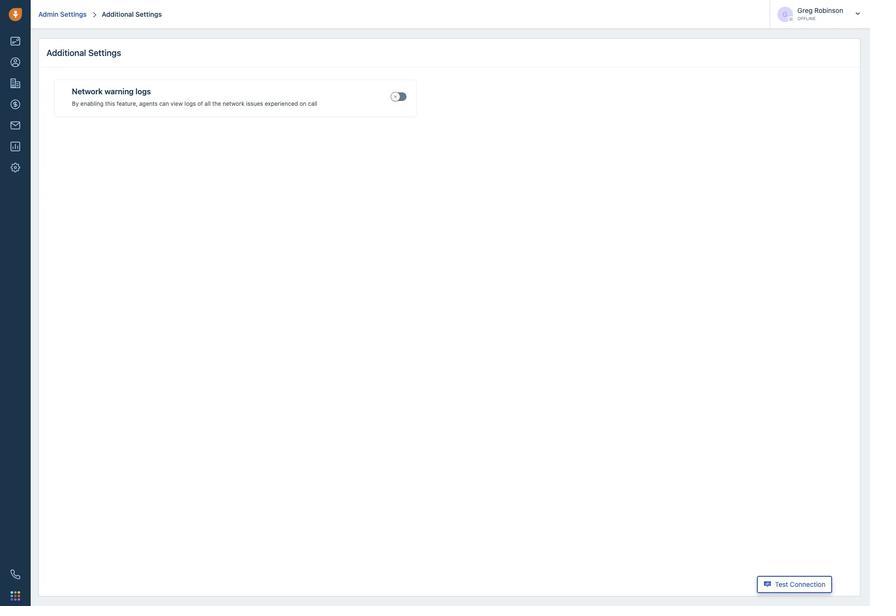 Task type: locate. For each thing, give the bounding box(es) containing it.
0 horizontal spatial additional
[[47, 48, 86, 58]]

1 horizontal spatial logs
[[184, 100, 196, 107]]

on
[[300, 100, 306, 107]]

network
[[223, 100, 244, 107]]

logs
[[136, 87, 151, 96], [184, 100, 196, 107]]

call
[[308, 100, 317, 107]]

settings
[[60, 10, 87, 18], [135, 10, 162, 18], [88, 48, 121, 58]]

logs up agents
[[136, 87, 151, 96]]

greg
[[798, 6, 813, 14]]

agents
[[139, 100, 158, 107]]

additional
[[102, 10, 134, 18], [47, 48, 86, 58]]

feature,
[[117, 100, 138, 107]]

can
[[159, 100, 169, 107]]

1 horizontal spatial settings
[[88, 48, 121, 58]]

additional settings link
[[100, 10, 162, 18]]

admin settings link
[[38, 10, 87, 18]]

1 vertical spatial additional
[[47, 48, 86, 58]]

0 vertical spatial logs
[[136, 87, 151, 96]]

0 horizontal spatial settings
[[60, 10, 87, 18]]

additional settings
[[102, 10, 162, 18], [47, 48, 121, 58]]

settings for 'admin settings' link
[[60, 10, 87, 18]]

2 horizontal spatial settings
[[135, 10, 162, 18]]

1 vertical spatial additional settings
[[47, 48, 121, 58]]

phone image
[[11, 570, 20, 580]]

issues
[[246, 100, 263, 107]]

connection
[[790, 581, 826, 589]]

1 horizontal spatial additional
[[102, 10, 134, 18]]

offline
[[798, 16, 816, 21]]

0 horizontal spatial logs
[[136, 87, 151, 96]]

by
[[72, 100, 79, 107]]

logs left of
[[184, 100, 196, 107]]

admin
[[38, 10, 58, 18]]

network warning logs by enabling this feature, agents can view logs of all the network issues experienced on call
[[72, 87, 317, 107]]

of
[[197, 100, 203, 107]]



Task type: vqa. For each thing, say whether or not it's contained in the screenshot.
G
yes



Task type: describe. For each thing, give the bounding box(es) containing it.
0 vertical spatial additional settings
[[102, 10, 162, 18]]

freshworks switcher image
[[11, 592, 20, 602]]

settings for additional settings link at the left of page
[[135, 10, 162, 18]]

robinson
[[814, 6, 843, 14]]

warning
[[105, 87, 134, 96]]

admin settings
[[38, 10, 87, 18]]

1 vertical spatial logs
[[184, 100, 196, 107]]

enabling
[[80, 100, 104, 107]]

0 vertical spatial additional
[[102, 10, 134, 18]]

network
[[72, 87, 103, 96]]

g
[[783, 10, 788, 18]]

the
[[212, 100, 221, 107]]

experienced
[[265, 100, 298, 107]]

view
[[171, 100, 183, 107]]

all
[[205, 100, 211, 107]]

test
[[775, 581, 788, 589]]

greg robinson offline
[[798, 6, 843, 21]]

this
[[105, 100, 115, 107]]

phone element
[[6, 566, 25, 585]]

test connection
[[775, 581, 826, 589]]



